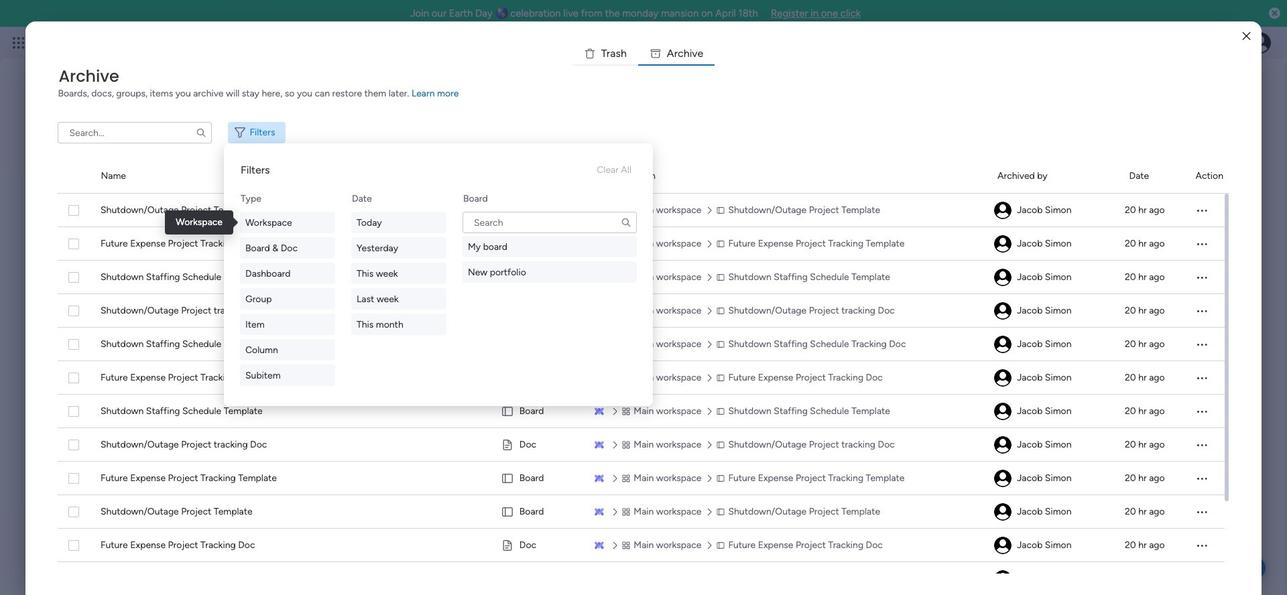 Task type: locate. For each thing, give the bounding box(es) containing it.
row
[[58, 194, 1226, 227], [58, 227, 1226, 261], [58, 261, 1226, 294], [58, 294, 1226, 328], [58, 328, 1226, 362], [58, 362, 1226, 395], [58, 395, 1226, 429], [58, 429, 1226, 462], [58, 462, 1226, 496], [58, 496, 1226, 529], [58, 529, 1226, 563], [58, 563, 1226, 596]]

1 vertical spatial none search field
[[463, 212, 637, 233]]

cell
[[501, 194, 578, 227], [994, 194, 1110, 227], [501, 227, 578, 261], [994, 227, 1110, 261], [1192, 227, 1226, 261], [501, 261, 578, 294], [994, 261, 1110, 294], [1192, 261, 1226, 294], [994, 294, 1110, 328], [1192, 294, 1226, 328], [994, 328, 1110, 362], [1192, 328, 1226, 362], [994, 362, 1110, 395], [1192, 362, 1226, 395], [501, 395, 578, 429], [994, 395, 1110, 429], [1192, 395, 1226, 429], [501, 429, 578, 462], [994, 429, 1110, 462], [1192, 429, 1226, 462], [501, 462, 578, 496], [994, 462, 1110, 496], [1192, 462, 1226, 496], [501, 496, 578, 529], [994, 496, 1110, 529], [1192, 496, 1226, 529], [501, 529, 578, 563], [994, 529, 1110, 563], [58, 563, 85, 596], [594, 563, 978, 596], [994, 563, 1110, 596], [1192, 563, 1226, 596]]

jacob simon image
[[995, 202, 1012, 219], [995, 302, 1012, 320], [995, 370, 1012, 387], [995, 403, 1012, 421], [995, 437, 1012, 454], [995, 470, 1012, 488], [995, 504, 1012, 521], [995, 537, 1012, 555]]

0 vertical spatial none search field
[[58, 122, 212, 144]]

1 column header from the left
[[101, 160, 487, 193]]

jacob simon image for 9th 'row' from the top
[[995, 470, 1012, 488]]

6 jacob simon image from the top
[[995, 470, 1012, 488]]

jacob simon image for 8th 'row' from the top of the page
[[995, 437, 1012, 454]]

none search field the search
[[463, 212, 637, 233]]

0 vertical spatial search image
[[196, 127, 207, 138]]

6 row from the top
[[58, 362, 1226, 395]]

1 vertical spatial search image
[[621, 217, 632, 228]]

1 horizontal spatial search image
[[621, 217, 632, 228]]

search image
[[196, 127, 207, 138], [621, 217, 632, 228]]

8 jacob simon image from the top
[[995, 537, 1012, 555]]

5 row from the top
[[58, 328, 1226, 362]]

jacob simon image
[[1250, 32, 1272, 54], [995, 235, 1012, 253], [995, 269, 1012, 286], [995, 336, 1012, 353]]

None search field
[[58, 122, 212, 144], [463, 212, 637, 233]]

0 horizontal spatial none search field
[[58, 122, 212, 144]]

0 horizontal spatial search image
[[196, 127, 207, 138]]

select product image
[[12, 36, 25, 50]]

5 jacob simon image from the top
[[995, 437, 1012, 454]]

column header
[[101, 160, 487, 193], [596, 160, 982, 193], [998, 160, 1114, 193], [1130, 160, 1180, 193], [1196, 160, 1230, 193]]

search image for the search search box
[[621, 217, 632, 228]]

9 row from the top
[[58, 462, 1226, 496]]

7 jacob simon image from the top
[[995, 504, 1012, 521]]

menu image
[[1196, 539, 1210, 553]]

4 jacob simon image from the top
[[995, 403, 1012, 421]]

4 column header from the left
[[1130, 160, 1180, 193]]

none search field search for items in the recycle bin
[[58, 122, 212, 144]]

1 jacob simon image from the top
[[995, 202, 1012, 219]]

table
[[58, 160, 1230, 596]]

3 column header from the left
[[998, 160, 1114, 193]]

Search search field
[[463, 212, 637, 233]]

row group
[[58, 160, 1230, 194]]

2 jacob simon image from the top
[[995, 302, 1012, 320]]

1 horizontal spatial none search field
[[463, 212, 637, 233]]



Task type: describe. For each thing, give the bounding box(es) containing it.
12 row from the top
[[58, 563, 1226, 596]]

7 row from the top
[[58, 395, 1226, 429]]

8 row from the top
[[58, 429, 1226, 462]]

search image for search for items in the recycle bin search box
[[196, 127, 207, 138]]

jacob simon image for 10th 'row'
[[995, 504, 1012, 521]]

jacob simon image for 7th 'row' from the top
[[995, 403, 1012, 421]]

jacob simon image for first 'row'
[[995, 202, 1012, 219]]

3 jacob simon image from the top
[[995, 370, 1012, 387]]

Search for items in the recycle bin search field
[[58, 122, 212, 144]]

menu image
[[1196, 204, 1210, 217]]

2 column header from the left
[[596, 160, 982, 193]]

5 column header from the left
[[1196, 160, 1230, 193]]

4 row from the top
[[58, 294, 1226, 328]]

3 row from the top
[[58, 261, 1226, 294]]

1 row from the top
[[58, 194, 1226, 227]]

jacob simon image for second 'row' from the bottom of the page
[[995, 537, 1012, 555]]

10 row from the top
[[58, 496, 1226, 529]]

2 row from the top
[[58, 227, 1226, 261]]

close image
[[1243, 31, 1251, 41]]

11 row from the top
[[58, 529, 1226, 563]]



Task type: vqa. For each thing, say whether or not it's contained in the screenshot.
bottommost Menu 'ICON'
yes



